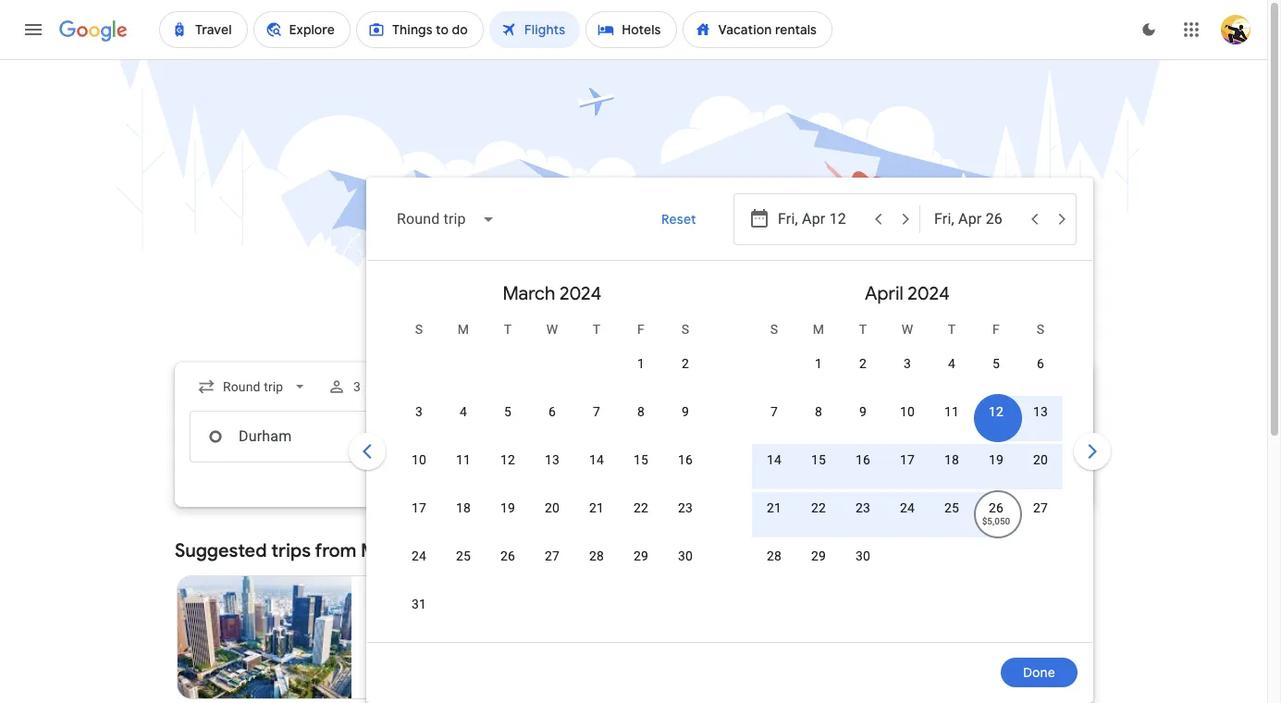 Task type: locate. For each thing, give the bounding box(es) containing it.
1 horizontal spatial 27
[[1034, 501, 1049, 515]]

24 button right tue, apr 23 element
[[886, 499, 930, 543]]

21 inside april 2024 row group
[[767, 501, 782, 515]]

1 2 button from the left
[[664, 354, 708, 399]]

1 22 from the left
[[634, 501, 649, 515]]

m for april 2024
[[813, 322, 825, 337]]

1 horizontal spatial 29 button
[[797, 547, 841, 591]]

2 button up the tue, apr 9 element
[[841, 354, 886, 399]]

s up sun, apr 7 element
[[771, 322, 779, 337]]

spirit image
[[366, 630, 381, 645]]

1 horizontal spatial 7
[[771, 404, 778, 419]]

1 29 from the left
[[634, 549, 649, 564]]

row
[[619, 339, 708, 399], [797, 339, 1063, 399], [397, 394, 708, 447], [752, 394, 1063, 447], [397, 442, 708, 495], [752, 442, 1063, 495], [397, 490, 708, 543], [752, 490, 1063, 543], [397, 539, 708, 591], [752, 539, 886, 591]]

2 2 button from the left
[[841, 354, 886, 399]]

grid inside 'flight' search box
[[375, 268, 1086, 653]]

13 button
[[1019, 403, 1063, 447], [530, 451, 575, 495]]

24
[[900, 501, 915, 515], [412, 549, 427, 564]]

m
[[458, 322, 469, 337], [813, 322, 825, 337]]

mon, apr 22 element
[[812, 499, 826, 517]]

2 button
[[664, 354, 708, 399], [841, 354, 886, 399]]

12
[[989, 404, 1004, 419], [501, 453, 516, 467]]

1 1 button from the left
[[619, 354, 664, 399]]

f
[[638, 322, 645, 337], [993, 322, 1000, 337]]

9 inside march 2024 row group
[[682, 404, 689, 419]]

2 button for march 2024
[[664, 354, 708, 399]]

13 inside march 2024 row group
[[545, 453, 560, 467]]

1 23 from the left
[[678, 501, 693, 515]]

29 inside march 2024 row group
[[634, 549, 649, 564]]

1 horizontal spatial 28
[[767, 549, 782, 564]]

14 button up thu, mar 21 element
[[575, 451, 619, 495]]

row containing 28
[[752, 539, 886, 591]]

6 for sat, apr 6 element
[[1037, 356, 1045, 371]]

3 button up sun, mar 10 element
[[397, 403, 441, 447]]

30 right the fri, mar 29 "element"
[[678, 549, 693, 564]]

0 horizontal spatial 13
[[545, 453, 560, 467]]

1 horizontal spatial 13 button
[[1019, 403, 1063, 447]]

19
[[989, 453, 1004, 467], [501, 501, 516, 515]]

0 vertical spatial 11
[[945, 404, 960, 419]]

11 inside march 2024 row group
[[456, 453, 471, 467]]

16 button up tue, apr 23 element
[[841, 451, 886, 495]]

0 vertical spatial 3
[[904, 356, 912, 371]]

3 inside popup button
[[354, 379, 361, 394]]

17 button up the wed, apr 24 element at the bottom
[[886, 451, 930, 495]]

w inside march 2024 row group
[[547, 322, 558, 337]]

1 horizontal spatial 2
[[860, 356, 867, 371]]

20
[[1034, 453, 1049, 467], [545, 501, 560, 515]]

26 inside 26 $5,050
[[989, 501, 1004, 515]]

f up fri, apr 5 element
[[993, 322, 1000, 337]]

22 button inside april 2024 row group
[[797, 499, 841, 543]]

25 inside march 2024 row group
[[456, 549, 471, 564]]

fri, mar 22 element
[[634, 499, 649, 517]]

1
[[638, 356, 645, 371], [815, 356, 823, 371]]

0 horizontal spatial 12 button
[[486, 451, 530, 495]]

18 right wed, apr 17 element at the bottom
[[945, 453, 960, 467]]

0 vertical spatial 25
[[945, 501, 960, 515]]

nonstop
[[388, 630, 439, 645]]

10 button up wed, apr 17 element at the bottom
[[886, 403, 930, 447]]

1 f from the left
[[638, 322, 645, 337]]

row up wed, mar 13 "element"
[[397, 394, 708, 447]]

22 right thu, mar 21 element
[[634, 501, 649, 515]]

17 left mon, mar 18 element
[[412, 501, 427, 515]]

30
[[678, 549, 693, 564], [856, 549, 871, 564]]

0 horizontal spatial 1
[[638, 356, 645, 371]]

1 2 from the left
[[682, 356, 689, 371]]

7 button
[[575, 403, 619, 447], [752, 403, 797, 447]]

20 for sat, apr 20 element
[[1034, 453, 1049, 467]]

1 14 button from the left
[[575, 451, 619, 495]]

10 left the thu, apr 11 element
[[900, 404, 915, 419]]

2 inside row group
[[860, 356, 867, 371]]

23 button up "sat, mar 30" element
[[664, 499, 708, 543]]

0 vertical spatial departure text field
[[778, 194, 863, 244]]

1 horizontal spatial 22 button
[[797, 499, 841, 543]]

1 15 from the left
[[634, 453, 649, 467]]

wed, mar 13 element
[[545, 451, 560, 469]]

15 button up search
[[619, 451, 664, 495]]

29 button left tue, apr 30 element
[[797, 547, 841, 591]]

0 horizontal spatial 24
[[412, 549, 427, 564]]

1 vertical spatial 26
[[501, 549, 516, 564]]

0 horizontal spatial 7 button
[[575, 403, 619, 447]]

1 14 from the left
[[589, 453, 604, 467]]

11 left 'fri, apr 12, return date.' element
[[945, 404, 960, 419]]

15 button up mon, apr 22 'element'
[[797, 451, 841, 495]]

23
[[678, 501, 693, 515], [856, 501, 871, 515]]

2 right fri, mar 1 element
[[682, 356, 689, 371]]

21 inside march 2024 row group
[[589, 501, 604, 515]]

15
[[634, 453, 649, 467], [812, 453, 826, 467]]

wed, apr 24 element
[[900, 499, 915, 517]]

1 horizontal spatial 19
[[989, 453, 1004, 467]]

11 button up mon, mar 18 element
[[441, 451, 486, 495]]

4 t from the left
[[948, 322, 956, 337]]

1 1 from the left
[[638, 356, 645, 371]]

sat, apr 27 element
[[1034, 499, 1049, 517]]

4 button up the thu, apr 11 element
[[930, 354, 974, 399]]

0 horizontal spatial 21 button
[[575, 499, 619, 543]]

grid
[[375, 268, 1086, 653]]

1 vertical spatial departure text field
[[778, 412, 863, 462]]

5 button
[[974, 354, 1019, 399], [486, 403, 530, 447]]

4 right wed, apr 3 element
[[949, 356, 956, 371]]

3 for the leftmost 3 button
[[415, 404, 423, 419]]

sat, mar 16 element
[[678, 451, 693, 469]]

wed, apr 10 element
[[900, 403, 915, 421]]

0 vertical spatial 13
[[1034, 404, 1049, 419]]

1 m from the left
[[458, 322, 469, 337]]

8 for mon, apr 8 element
[[815, 404, 823, 419]]

8 inside march 2024 row group
[[638, 404, 645, 419]]

row up wed, mar 27 element
[[397, 490, 708, 543]]

1 horizontal spatial 2024
[[908, 282, 950, 305]]

2 14 button from the left
[[752, 451, 797, 495]]

5 inside march 2024 row group
[[504, 404, 512, 419]]

1 horizontal spatial 24
[[900, 501, 915, 515]]

9 inside april 2024 row group
[[860, 404, 867, 419]]

0 horizontal spatial 3
[[354, 379, 361, 394]]

21
[[589, 501, 604, 515], [767, 501, 782, 515]]

23 inside march 2024 row group
[[678, 501, 693, 515]]

0 horizontal spatial m
[[458, 322, 469, 337]]

row containing 10
[[397, 442, 708, 495]]

sat, mar 2 element
[[682, 354, 689, 373]]

7 button up thu, mar 14 element
[[575, 403, 619, 447]]

1 horizontal spatial 29
[[812, 549, 826, 564]]

reset
[[662, 211, 697, 228]]

14 button up sun, apr 21 element
[[752, 451, 797, 495]]

24 left thu, apr 25 element
[[900, 501, 915, 515]]

0 horizontal spatial 10 button
[[397, 451, 441, 495]]

f inside march 2024 row group
[[638, 322, 645, 337]]

0 horizontal spatial 28
[[589, 549, 604, 564]]

1 button up mon, apr 8 element
[[797, 354, 841, 399]]

0 horizontal spatial 30
[[678, 549, 693, 564]]

26 inside button
[[501, 549, 516, 564]]

10 for wed, apr 10 element
[[900, 404, 915, 419]]

15 inside april 2024 row group
[[812, 453, 826, 467]]

0 horizontal spatial 23 button
[[664, 499, 708, 543]]

21 for sun, apr 21 element
[[767, 501, 782, 515]]

24 for sun, mar 24 element
[[412, 549, 427, 564]]

19 button
[[974, 451, 1019, 495], [486, 499, 530, 543]]

8 left sat, mar 9 element
[[638, 404, 645, 419]]

0 horizontal spatial 27 button
[[530, 547, 575, 591]]

6 button up wed, mar 13 "element"
[[530, 403, 575, 447]]

2 16 button from the left
[[841, 451, 886, 495]]

next image
[[1071, 429, 1115, 474]]

7
[[593, 404, 601, 419], [771, 404, 778, 419]]

s
[[415, 322, 423, 337], [682, 322, 690, 337], [771, 322, 779, 337], [1037, 322, 1045, 337]]

1 horizontal spatial 30
[[856, 549, 871, 564]]

12 for 'fri, apr 12, return date.' element
[[989, 404, 1004, 419]]

row up wed, apr 17 element at the bottom
[[752, 394, 1063, 447]]

2 for april 2024
[[860, 356, 867, 371]]

28 right wed, mar 27 element
[[589, 549, 604, 564]]

0 vertical spatial 24 button
[[886, 499, 930, 543]]

0 vertical spatial 20
[[1034, 453, 1049, 467]]

3 left mon, mar 4 element
[[415, 404, 423, 419]]

11 for mon, mar 11 element
[[456, 453, 471, 467]]

Flight search field
[[160, 178, 1115, 703]]

13 right tue, mar 12 element
[[545, 453, 560, 467]]

19 inside april 2024 row group
[[989, 453, 1004, 467]]

2 t from the left
[[593, 322, 601, 337]]

wed, apr 3 element
[[904, 354, 912, 373]]

4
[[949, 356, 956, 371], [460, 404, 467, 419], [450, 630, 457, 645], [476, 630, 484, 645]]

1 inside march 2024 row group
[[638, 356, 645, 371]]

24 left the mon, mar 25 element at the bottom left of the page
[[412, 549, 427, 564]]

6 button up sat, apr 13 element at the bottom right
[[1019, 354, 1063, 399]]

20 button
[[1019, 451, 1063, 495], [530, 499, 575, 543]]

0 horizontal spatial 4 button
[[441, 403, 486, 447]]

0 vertical spatial 18
[[945, 453, 960, 467]]

thu, apr 4 element
[[949, 354, 956, 373]]

24 inside row group
[[412, 549, 427, 564]]

18 button up thu, apr 25 element
[[930, 451, 974, 495]]

18
[[945, 453, 960, 467], [456, 501, 471, 515]]

trips
[[271, 540, 311, 563]]

28 button
[[575, 547, 619, 591], [752, 547, 797, 591]]

2 22 from the left
[[812, 501, 826, 515]]

0 horizontal spatial 19
[[501, 501, 516, 515]]

2 7 from the left
[[771, 404, 778, 419]]

los
[[366, 591, 390, 610]]

1 21 button from the left
[[575, 499, 619, 543]]

1 button up the fri, mar 8 element at the bottom
[[619, 354, 664, 399]]

2024
[[560, 282, 602, 305], [908, 282, 950, 305]]

16 inside march 2024 row group
[[678, 453, 693, 467]]

20 inside march 2024 row group
[[545, 501, 560, 515]]

29 inside april 2024 row group
[[812, 549, 826, 564]]

26 for 26 $5,050
[[989, 501, 1004, 515]]

23 for sat, mar 23 element
[[678, 501, 693, 515]]

0 horizontal spatial 17
[[412, 501, 427, 515]]

11 right sun, mar 10 element
[[456, 453, 471, 467]]

1 23 button from the left
[[664, 499, 708, 543]]

m inside row group
[[458, 322, 469, 337]]

1 horizontal spatial 1 button
[[797, 354, 841, 399]]

15 button
[[619, 451, 664, 495], [797, 451, 841, 495]]

10 for sun, mar 10 element
[[412, 453, 427, 467]]

22 button
[[619, 499, 664, 543], [797, 499, 841, 543]]

2 inside row group
[[682, 356, 689, 371]]

10 button
[[886, 403, 930, 447], [397, 451, 441, 495]]

24 button up the 31
[[397, 547, 441, 591]]

25 button
[[930, 499, 974, 543], [441, 547, 486, 591]]

7 left the fri, mar 8 element at the bottom
[[593, 404, 601, 419]]

17 inside april 2024 row group
[[900, 453, 915, 467]]

m up mon, apr 1 element
[[813, 322, 825, 337]]

28 left mon, apr 29 element on the right bottom
[[767, 549, 782, 564]]

mon, mar 11 element
[[456, 451, 471, 469]]

tue, apr 9 element
[[860, 403, 867, 421]]

25 right sun, mar 24 element
[[456, 549, 471, 564]]

4 hr 4 min
[[450, 630, 509, 645]]

4 left tue, mar 5 element on the bottom left of page
[[460, 404, 467, 419]]

2 29 from the left
[[812, 549, 826, 564]]

26 up , 5050 us dollars element
[[989, 501, 1004, 515]]

25 button right sun, mar 24 element
[[441, 547, 486, 591]]

27 inside april 2024 row group
[[1034, 501, 1049, 515]]

10 button up sun, mar 17 element
[[397, 451, 441, 495]]

8 button up fri, mar 15 element
[[619, 403, 664, 447]]

28
[[589, 549, 604, 564], [767, 549, 782, 564]]

t down march
[[504, 322, 512, 337]]

0 horizontal spatial w
[[547, 322, 558, 337]]

16 inside april 2024 row group
[[856, 453, 871, 467]]

14 left mon, apr 15 'element'
[[767, 453, 782, 467]]

19 button up fri, apr 26, return date. element
[[974, 451, 1019, 495]]

1 vertical spatial 11 button
[[441, 451, 486, 495]]

27 for wed, mar 27 element
[[545, 549, 560, 564]]

30 inside march 2024 row group
[[678, 549, 693, 564]]

march
[[503, 282, 555, 305]]

1 button for april 2024
[[797, 354, 841, 399]]

8 inside april 2024 row group
[[815, 404, 823, 419]]

22 button up the fri, mar 29 "element"
[[619, 499, 664, 543]]

0 vertical spatial 19
[[989, 453, 1004, 467]]

1 vertical spatial 27
[[545, 549, 560, 564]]

destinations
[[995, 543, 1071, 560]]

2 f from the left
[[993, 322, 1000, 337]]

1 29 button from the left
[[619, 547, 664, 591]]

0 horizontal spatial 9
[[682, 404, 689, 419]]

m inside april 2024 row group
[[813, 322, 825, 337]]

18 left tue, mar 19 element
[[456, 501, 471, 515]]

 image
[[443, 628, 446, 647]]

4 left "hr"
[[450, 630, 457, 645]]

22 inside april 2024 row group
[[812, 501, 826, 515]]

0 horizontal spatial 25 button
[[441, 547, 486, 591]]

1 16 from the left
[[678, 453, 693, 467]]

row up the wed, apr 24 element at the bottom
[[752, 442, 1063, 495]]

14 inside april 2024 row group
[[767, 453, 782, 467]]

29 left tue, apr 30 element
[[812, 549, 826, 564]]

6
[[1037, 356, 1045, 371], [549, 404, 556, 419]]

0 horizontal spatial 6 button
[[530, 403, 575, 447]]

2024 inside row group
[[560, 282, 602, 305]]

0 vertical spatial 6 button
[[1019, 354, 1063, 399]]

1 inside april 2024 row group
[[815, 356, 823, 371]]

1 vertical spatial 18
[[456, 501, 471, 515]]

from
[[315, 540, 357, 563]]

7 inside march 2024 row group
[[593, 404, 601, 419]]

Return text field
[[935, 412, 1020, 462]]

row containing 14
[[752, 442, 1063, 495]]

1 horizontal spatial 11
[[945, 404, 960, 419]]

2
[[682, 356, 689, 371], [860, 356, 867, 371]]

18 inside april 2024 row group
[[945, 453, 960, 467]]

27 button
[[1019, 499, 1063, 543], [530, 547, 575, 591]]

hr
[[461, 630, 473, 645]]

15 inside march 2024 row group
[[634, 453, 649, 467]]

25 right the wed, apr 24 element at the bottom
[[945, 501, 960, 515]]

row containing 7
[[752, 394, 1063, 447]]

2024 for march 2024
[[560, 282, 602, 305]]

1 horizontal spatial 9
[[860, 404, 867, 419]]

1 vertical spatial 10 button
[[397, 451, 441, 495]]

sun, mar 31 element
[[412, 595, 427, 614]]

12 inside march 2024 row group
[[501, 453, 516, 467]]

12 inside april 2024 row group
[[989, 404, 1004, 419]]

3 inside april 2024 row group
[[904, 356, 912, 371]]

22
[[634, 501, 649, 515], [812, 501, 826, 515]]

1 horizontal spatial 9 button
[[841, 403, 886, 447]]

t up tue, apr 2 element
[[859, 322, 867, 337]]

16 button inside april 2024 row group
[[841, 451, 886, 495]]

19 inside march 2024 row group
[[501, 501, 516, 515]]

2 23 from the left
[[856, 501, 871, 515]]

30 button
[[664, 547, 708, 591], [841, 547, 886, 591]]

14
[[589, 453, 604, 467], [767, 453, 782, 467]]

sun, apr 28 element
[[767, 547, 782, 565]]

4 inside row group
[[460, 404, 467, 419]]

1 28 from the left
[[589, 549, 604, 564]]

15 for fri, mar 15 element
[[634, 453, 649, 467]]

1 22 button from the left
[[619, 499, 664, 543]]

0 vertical spatial 12 button
[[974, 403, 1019, 447]]

done
[[1024, 664, 1056, 681]]

28 for thu, mar 28 element
[[589, 549, 604, 564]]

1 30 from the left
[[678, 549, 693, 564]]

row containing 17
[[397, 490, 708, 543]]

1 horizontal spatial 16 button
[[841, 451, 886, 495]]

21 button up 'sun, apr 28' element
[[752, 499, 797, 543]]

9 left wed, apr 10 element
[[860, 404, 867, 419]]

23 left the wed, apr 24 element at the bottom
[[856, 501, 871, 515]]

2 7 button from the left
[[752, 403, 797, 447]]

2 departure text field from the top
[[778, 412, 863, 462]]

1 horizontal spatial 25
[[945, 501, 960, 515]]

1 horizontal spatial 23 button
[[841, 499, 886, 543]]

2 1 from the left
[[815, 356, 823, 371]]

1 2024 from the left
[[560, 282, 602, 305]]

9 button up sat, mar 16 element
[[664, 403, 708, 447]]

27
[[1034, 501, 1049, 515], [545, 549, 560, 564]]

w
[[547, 322, 558, 337], [902, 322, 914, 337]]

4 inside row group
[[949, 356, 956, 371]]

19 button up the "tue, mar 26" element
[[486, 499, 530, 543]]

14 button
[[575, 451, 619, 495], [752, 451, 797, 495]]

0 horizontal spatial 27
[[545, 549, 560, 564]]

thu, mar 28 element
[[589, 547, 604, 565]]

13 button up sat, apr 20 element
[[1019, 403, 1063, 447]]

0 horizontal spatial 28 button
[[575, 547, 619, 591]]

4 for thu, apr 4 element
[[949, 356, 956, 371]]

0 horizontal spatial 1 button
[[619, 354, 664, 399]]

2 9 from the left
[[860, 404, 867, 419]]

w up wed, apr 3 element
[[902, 322, 914, 337]]

2 29 button from the left
[[797, 547, 841, 591]]

30 inside april 2024 row group
[[856, 549, 871, 564]]

6 right fri, apr 5 element
[[1037, 356, 1045, 371]]

2024 inside row group
[[908, 282, 950, 305]]

1 vertical spatial 27 button
[[530, 547, 575, 591]]

0 horizontal spatial 26
[[501, 549, 516, 564]]

13
[[1034, 404, 1049, 419], [545, 453, 560, 467]]

18 inside march 2024 row group
[[456, 501, 471, 515]]

21 left fri, mar 22 element
[[589, 501, 604, 515]]

1 horizontal spatial 24 button
[[886, 499, 930, 543]]

0 horizontal spatial 20 button
[[530, 499, 575, 543]]

2 23 button from the left
[[841, 499, 886, 543]]

8
[[638, 404, 645, 419], [815, 404, 823, 419]]

16 for tue, apr 16 element
[[856, 453, 871, 467]]

0 horizontal spatial 13 button
[[530, 451, 575, 495]]

13 for wed, mar 13 "element"
[[545, 453, 560, 467]]

24 button inside row group
[[886, 499, 930, 543]]

2 1 button from the left
[[797, 354, 841, 399]]

2 16 from the left
[[856, 453, 871, 467]]

1 horizontal spatial 10
[[900, 404, 915, 419]]

0 horizontal spatial 25
[[456, 549, 471, 564]]

23 inside april 2024 row group
[[856, 501, 871, 515]]

11 button
[[930, 403, 974, 447], [441, 451, 486, 495]]

20 inside april 2024 row group
[[1034, 453, 1049, 467]]

1 horizontal spatial 28 button
[[752, 547, 797, 591]]

13 button up wed, mar 20 element
[[530, 451, 575, 495]]

tue, mar 5 element
[[504, 403, 512, 421]]

8 for the fri, mar 8 element at the bottom
[[638, 404, 645, 419]]

18 button
[[930, 451, 974, 495], [441, 499, 486, 543]]

7 inside april 2024 row group
[[771, 404, 778, 419]]

26
[[989, 501, 1004, 515], [501, 549, 516, 564]]

sun, apr 21 element
[[767, 499, 782, 517]]

1 horizontal spatial 14
[[767, 453, 782, 467]]

28 button right wed, mar 27 element
[[575, 547, 619, 591]]

17
[[900, 453, 915, 467], [412, 501, 427, 515]]

29
[[634, 549, 649, 564], [812, 549, 826, 564]]

m up mon, mar 4 element
[[458, 322, 469, 337]]

14 inside march 2024 row group
[[589, 453, 604, 467]]

Departure text field
[[778, 194, 863, 244], [778, 412, 863, 462]]

previous image
[[345, 429, 390, 474]]

1 horizontal spatial 15 button
[[797, 451, 841, 495]]

1 horizontal spatial 12
[[989, 404, 1004, 419]]

4 s from the left
[[1037, 322, 1045, 337]]

sat, apr 6 element
[[1037, 354, 1045, 373]]

21 left mon, apr 22 'element'
[[767, 501, 782, 515]]

3 up 'previous' image
[[354, 379, 361, 394]]

5 for fri, apr 5 element
[[993, 356, 1000, 371]]

1 button
[[619, 354, 664, 399], [797, 354, 841, 399]]

2 15 from the left
[[812, 453, 826, 467]]

28 inside april 2024 row group
[[767, 549, 782, 564]]

2 2 from the left
[[860, 356, 867, 371]]

14 for sun, apr 14 element
[[767, 453, 782, 467]]

6 right tue, mar 5 element on the bottom left of page
[[549, 404, 556, 419]]

5 button inside april 2024 row group
[[974, 354, 1019, 399]]

fri, mar 29 element
[[634, 547, 649, 565]]

5 right mon, mar 4 element
[[504, 404, 512, 419]]

17 button
[[886, 451, 930, 495], [397, 499, 441, 543]]

3 inside march 2024 row group
[[415, 404, 423, 419]]

2 28 from the left
[[767, 549, 782, 564]]

sun, mar 17 element
[[412, 499, 427, 517]]

explore destinations
[[946, 543, 1071, 560]]

0 horizontal spatial 9 button
[[664, 403, 708, 447]]

f for march 2024
[[638, 322, 645, 337]]

1 horizontal spatial 3 button
[[886, 354, 930, 399]]

2 m from the left
[[813, 322, 825, 337]]

25 inside april 2024 row group
[[945, 501, 960, 515]]

10 inside april 2024 row group
[[900, 404, 915, 419]]

10
[[900, 404, 915, 419], [412, 453, 427, 467]]

2 30 from the left
[[856, 549, 871, 564]]

7 left mon, apr 8 element
[[771, 404, 778, 419]]

9
[[682, 404, 689, 419], [860, 404, 867, 419]]

5
[[993, 356, 1000, 371], [504, 404, 512, 419]]

0 horizontal spatial 8 button
[[619, 403, 664, 447]]

2024 right april
[[908, 282, 950, 305]]

18 button up the mon, mar 25 element at the bottom left of the page
[[441, 499, 486, 543]]

0 horizontal spatial 30 button
[[664, 547, 708, 591]]

1 horizontal spatial w
[[902, 322, 914, 337]]

row down wed, mar 20 element
[[397, 539, 708, 591]]

1 w from the left
[[547, 322, 558, 337]]

1 vertical spatial 25 button
[[441, 547, 486, 591]]

2 21 from the left
[[767, 501, 782, 515]]

1 vertical spatial 25
[[456, 549, 471, 564]]

25 for the mon, mar 25 element at the bottom left of the page
[[456, 549, 471, 564]]

20 right tue, mar 19 element
[[545, 501, 560, 515]]

mon, apr 15 element
[[812, 451, 826, 469]]

2 22 button from the left
[[797, 499, 841, 543]]

thu, apr 25 element
[[945, 499, 960, 517]]

22 button up mon, apr 29 element on the right bottom
[[797, 499, 841, 543]]

1 horizontal spatial 18
[[945, 453, 960, 467]]

2 2024 from the left
[[908, 282, 950, 305]]

22 for mon, apr 22 'element'
[[812, 501, 826, 515]]

1 21 from the left
[[589, 501, 604, 515]]

2 for march 2024
[[682, 356, 689, 371]]

3
[[904, 356, 912, 371], [354, 379, 361, 394], [415, 404, 423, 419]]

23 button
[[664, 499, 708, 543], [841, 499, 886, 543]]

28 inside march 2024 row group
[[589, 549, 604, 564]]

12 button
[[974, 403, 1019, 447], [486, 451, 530, 495]]

1 8 from the left
[[638, 404, 645, 419]]

21 button up thu, mar 28 element
[[575, 499, 619, 543]]

1 horizontal spatial 15
[[812, 453, 826, 467]]

20 button up wed, mar 27 element
[[530, 499, 575, 543]]

0 horizontal spatial 7
[[593, 404, 601, 419]]

0 vertical spatial 17 button
[[886, 451, 930, 495]]

0 vertical spatial 26
[[989, 501, 1004, 515]]

30 for "sat, mar 30" element
[[678, 549, 693, 564]]

17 inside march 2024 row group
[[412, 501, 427, 515]]

1 departure text field from the top
[[778, 194, 863, 244]]

6 inside march 2024 row group
[[549, 404, 556, 419]]

1 horizontal spatial 11 button
[[930, 403, 974, 447]]

2 8 from the left
[[815, 404, 823, 419]]

20 for wed, mar 20 element
[[545, 501, 560, 515]]

grid containing march 2024
[[375, 268, 1086, 653]]

16 right fri, mar 15 element
[[678, 453, 693, 467]]

t
[[504, 322, 512, 337], [593, 322, 601, 337], [859, 322, 867, 337], [948, 322, 956, 337]]

departure text field for return text box
[[778, 412, 863, 462]]

29 button right thu, mar 28 element
[[619, 547, 664, 591]]

1 horizontal spatial 25 button
[[930, 499, 974, 543]]

1 horizontal spatial 23
[[856, 501, 871, 515]]

27 inside march 2024 row group
[[545, 549, 560, 564]]

5 button up tue, mar 12 element
[[486, 403, 530, 447]]

1 7 button from the left
[[575, 403, 619, 447]]

17 left thu, apr 18 element
[[900, 453, 915, 467]]

1 horizontal spatial 14 button
[[752, 451, 797, 495]]

0 horizontal spatial 14
[[589, 453, 604, 467]]

21 button
[[575, 499, 619, 543], [752, 499, 797, 543]]

3 button up wed, apr 10 element
[[886, 354, 930, 399]]

1 horizontal spatial 18 button
[[930, 451, 974, 495]]

11 inside april 2024 row group
[[945, 404, 960, 419]]

f inside april 2024 row group
[[993, 322, 1000, 337]]

11 for the thu, apr 11 element
[[945, 404, 960, 419]]

22 left tue, apr 23 element
[[812, 501, 826, 515]]

1 horizontal spatial 12 button
[[974, 403, 1019, 447]]

main menu image
[[22, 19, 44, 41]]

27 up destinations
[[1034, 501, 1049, 515]]

24 button
[[886, 499, 930, 543], [397, 547, 441, 591]]

1 9 from the left
[[682, 404, 689, 419]]

11
[[945, 404, 960, 419], [456, 453, 471, 467]]

2 w from the left
[[902, 322, 914, 337]]

w inside april 2024 row group
[[902, 322, 914, 337]]

w down the march 2024
[[547, 322, 558, 337]]

0 vertical spatial 27 button
[[1019, 499, 1063, 543]]

9 button
[[664, 403, 708, 447], [841, 403, 886, 447]]

1 7 from the left
[[593, 404, 601, 419]]

27 button right the $5,050
[[1019, 499, 1063, 543]]

None field
[[382, 197, 510, 242], [190, 370, 317, 403], [382, 197, 510, 242], [190, 370, 317, 403]]

t down the march 2024
[[593, 322, 601, 337]]

25
[[945, 501, 960, 515], [456, 549, 471, 564]]

11 button up thu, apr 18 element
[[930, 403, 974, 447]]

6 button
[[1019, 354, 1063, 399], [530, 403, 575, 447]]

18 for mon, mar 18 element
[[456, 501, 471, 515]]

0 vertical spatial 5 button
[[974, 354, 1019, 399]]

20 right fri, apr 19 element
[[1034, 453, 1049, 467]]

29 for mon, apr 29 element on the right bottom
[[812, 549, 826, 564]]

9 for sat, mar 9 element
[[682, 404, 689, 419]]

8 button
[[619, 403, 664, 447], [797, 403, 841, 447]]

min
[[487, 630, 509, 645]]

22 inside march 2024 row group
[[634, 501, 649, 515]]

3 button
[[886, 354, 930, 399], [397, 403, 441, 447]]

0 horizontal spatial 16
[[678, 453, 693, 467]]

explore destinations button
[[924, 537, 1093, 566]]

16 button
[[664, 451, 708, 495], [841, 451, 886, 495]]

16
[[678, 453, 693, 467], [856, 453, 871, 467]]

2 30 button from the left
[[841, 547, 886, 591]]

april
[[865, 282, 904, 305]]

1 left tue, apr 2 element
[[815, 356, 823, 371]]

0 horizontal spatial 12
[[501, 453, 516, 467]]

los angeles dec 2 – 9
[[366, 591, 450, 627]]

24 inside row group
[[900, 501, 915, 515]]

29 button
[[619, 547, 664, 591], [797, 547, 841, 591]]

9 button up tue, apr 16 element
[[841, 403, 886, 447]]

2 14 from the left
[[767, 453, 782, 467]]

0 horizontal spatial 29 button
[[619, 547, 664, 591]]

row up wed, mar 20 element
[[397, 442, 708, 495]]

13 inside april 2024 row group
[[1034, 404, 1049, 419]]

12 button up fri, apr 19 element
[[974, 403, 1019, 447]]

6 for wed, mar 6 element
[[549, 404, 556, 419]]

explore
[[946, 543, 992, 560]]

1 vertical spatial 20 button
[[530, 499, 575, 543]]

5 inside april 2024 row group
[[993, 356, 1000, 371]]

4 button
[[930, 354, 974, 399], [441, 403, 486, 447]]

6 inside april 2024 row group
[[1037, 356, 1045, 371]]

1 horizontal spatial m
[[813, 322, 825, 337]]

sun, mar 24 element
[[412, 547, 427, 565]]

None text field
[[190, 411, 451, 463]]

17 for sun, mar 17 element
[[412, 501, 427, 515]]

10 inside march 2024 row group
[[412, 453, 427, 467]]



Task type: vqa. For each thing, say whether or not it's contained in the screenshot.
second 16 button from left
yes



Task type: describe. For each thing, give the bounding box(es) containing it.
26 $5,050
[[982, 501, 1011, 527]]

15 for mon, apr 15 'element'
[[812, 453, 826, 467]]

fri, apr 5 element
[[993, 354, 1000, 373]]

9 for the tue, apr 9 element
[[860, 404, 867, 419]]

row containing 21
[[752, 490, 1063, 543]]

march 2024 row group
[[375, 268, 730, 639]]

1 for april 2024
[[815, 356, 823, 371]]

22 for fri, mar 22 element
[[634, 501, 649, 515]]

wed, apr 17 element
[[900, 451, 915, 469]]

19 for tue, mar 19 element
[[501, 501, 516, 515]]

thu, mar 21 element
[[589, 499, 604, 517]]

dec
[[366, 612, 389, 627]]

tue, mar 26 element
[[501, 547, 516, 565]]

 image inside suggested trips from memphis "region"
[[443, 628, 446, 647]]

fri, mar 1 element
[[638, 354, 645, 373]]

7 for thu, mar 7 element
[[593, 404, 601, 419]]

wed, mar 20 element
[[545, 499, 560, 517]]

mon, apr 29 element
[[812, 547, 826, 565]]

thu, apr 11 element
[[945, 403, 960, 421]]

28 for 'sun, apr 28' element
[[767, 549, 782, 564]]

16 for sat, mar 16 element
[[678, 453, 693, 467]]

fri, apr 26, return date. element
[[989, 499, 1004, 517]]

24 for the wed, apr 24 element at the bottom
[[900, 501, 915, 515]]

thu, apr 18 element
[[945, 451, 960, 469]]

17 for wed, apr 17 element at the bottom
[[900, 453, 915, 467]]

2 21 button from the left
[[752, 499, 797, 543]]

21 for thu, mar 21 element
[[589, 501, 604, 515]]

24 button inside row group
[[397, 547, 441, 591]]

29 for the fri, mar 29 "element"
[[634, 549, 649, 564]]

20 button inside row group
[[1019, 451, 1063, 495]]

sat, apr 13 element
[[1034, 403, 1049, 421]]

1 horizontal spatial 6 button
[[1019, 354, 1063, 399]]

31
[[412, 597, 427, 612]]

2 s from the left
[[682, 322, 690, 337]]

0 vertical spatial 11 button
[[930, 403, 974, 447]]

row up the thu, apr 11 element
[[797, 339, 1063, 399]]

1 28 button from the left
[[575, 547, 619, 591]]

angeles
[[393, 591, 450, 610]]

fri, mar 8 element
[[638, 403, 645, 421]]

row containing 3
[[397, 394, 708, 447]]

3 t from the left
[[859, 322, 867, 337]]

mon, apr 1 element
[[815, 354, 823, 373]]

suggested trips from memphis region
[[175, 529, 1093, 703]]

1 for march 2024
[[638, 356, 645, 371]]

2024 for april 2024
[[908, 282, 950, 305]]

2 button for april 2024
[[841, 354, 886, 399]]

1 button for march 2024
[[619, 354, 664, 399]]

2 28 button from the left
[[752, 547, 797, 591]]

3 s from the left
[[771, 322, 779, 337]]

Return text field
[[935, 194, 1020, 244]]

change appearance image
[[1127, 7, 1172, 52]]

0 vertical spatial 13 button
[[1019, 403, 1063, 447]]

april 2024 row group
[[730, 268, 1086, 635]]

14 for thu, mar 14 element
[[589, 453, 604, 467]]

sun, apr 7 element
[[771, 403, 778, 421]]

tue, apr 16 element
[[856, 451, 871, 469]]

1 vertical spatial 4 button
[[441, 403, 486, 447]]

memphis
[[361, 540, 440, 563]]

3 for the top 3 button
[[904, 356, 912, 371]]

flights
[[559, 263, 709, 329]]

row up the fri, mar 8 element at the bottom
[[619, 339, 708, 399]]

1 9 button from the left
[[664, 403, 708, 447]]

22 button inside march 2024 row group
[[619, 499, 664, 543]]

20 button inside row group
[[530, 499, 575, 543]]

0 vertical spatial 19 button
[[974, 451, 1019, 495]]

w for march
[[547, 322, 558, 337]]

mon, mar 18 element
[[456, 499, 471, 517]]

1 s from the left
[[415, 322, 423, 337]]

search button
[[585, 487, 683, 524]]

sun, apr 14 element
[[767, 451, 782, 469]]

3 button
[[320, 365, 395, 409]]

5 for tue, mar 5 element on the bottom left of page
[[504, 404, 512, 419]]

sat, mar 23 element
[[678, 499, 693, 517]]

0 vertical spatial 25 button
[[930, 499, 974, 543]]

tue, apr 2 element
[[860, 354, 867, 373]]

1 vertical spatial 19 button
[[486, 499, 530, 543]]

suggested trips from memphis
[[175, 540, 440, 563]]

thu, mar 7 element
[[593, 403, 601, 421]]

1 horizontal spatial 4 button
[[930, 354, 974, 399]]

23 for tue, apr 23 element
[[856, 501, 871, 515]]

12 for tue, mar 12 element
[[501, 453, 516, 467]]

, 5050 us dollars element
[[982, 516, 1011, 527]]

wed, mar 27 element
[[545, 547, 560, 565]]

1 vertical spatial 18 button
[[441, 499, 486, 543]]

19 for fri, apr 19 element
[[989, 453, 1004, 467]]

1 t from the left
[[504, 322, 512, 337]]

1 30 button from the left
[[664, 547, 708, 591]]

mon, mar 4 element
[[460, 403, 467, 421]]

5 button inside march 2024 row group
[[486, 403, 530, 447]]

mon, apr 8 element
[[815, 403, 823, 421]]

1 8 button from the left
[[619, 403, 664, 447]]

row containing 24
[[397, 539, 708, 591]]

$5,050
[[982, 516, 1011, 527]]

tue, apr 23 element
[[856, 499, 871, 517]]

1 horizontal spatial 10 button
[[886, 403, 930, 447]]

thu, mar 14 element
[[589, 451, 604, 469]]

2 9 button from the left
[[841, 403, 886, 447]]

tue, mar 19 element
[[501, 499, 516, 517]]

april 2024
[[865, 282, 950, 305]]

mon, mar 25 element
[[456, 547, 471, 565]]

tue, apr 30 element
[[856, 547, 871, 565]]

w for april
[[902, 322, 914, 337]]

13 for sat, apr 13 element at the bottom right
[[1034, 404, 1049, 419]]

26 button
[[486, 547, 530, 591]]

1 vertical spatial 17 button
[[397, 499, 441, 543]]

0 horizontal spatial 3 button
[[397, 403, 441, 447]]

1 horizontal spatial 17 button
[[886, 451, 930, 495]]

fri, apr 19 element
[[989, 451, 1004, 469]]

1 16 button from the left
[[664, 451, 708, 495]]

25 for thu, apr 25 element
[[945, 501, 960, 515]]

wed, mar 6 element
[[549, 403, 556, 421]]

2 – 9
[[392, 612, 422, 627]]

7 for sun, apr 7 element
[[771, 404, 778, 419]]

departure text field for return text field
[[778, 194, 863, 244]]

sat, mar 9 element
[[682, 403, 689, 421]]

f for april 2024
[[993, 322, 1000, 337]]

sat, apr 20 element
[[1034, 451, 1049, 469]]

1 15 button from the left
[[619, 451, 664, 495]]

fri, mar 15 element
[[634, 451, 649, 469]]

sun, mar 3 element
[[415, 403, 423, 421]]

0 vertical spatial 3 button
[[886, 354, 930, 399]]

search
[[626, 497, 668, 514]]

0 vertical spatial 18 button
[[930, 451, 974, 495]]

18 for thu, apr 18 element
[[945, 453, 960, 467]]

31 button
[[397, 595, 441, 639]]

2 8 button from the left
[[797, 403, 841, 447]]

tue, mar 12 element
[[501, 451, 516, 469]]

27 for sat, apr 27 element
[[1034, 501, 1049, 515]]

reset button
[[640, 197, 719, 242]]

fri, apr 12, return date. element
[[989, 403, 1004, 421]]

march 2024
[[503, 282, 602, 305]]

30 for tue, apr 30 element
[[856, 549, 871, 564]]

4 for 4 hr 4 min
[[450, 630, 457, 645]]

m for march 2024
[[458, 322, 469, 337]]

sun, mar 10 element
[[412, 451, 427, 469]]

suggested
[[175, 540, 267, 563]]

sat, mar 30 element
[[678, 547, 693, 565]]

4 right "hr"
[[476, 630, 484, 645]]

26 for 26
[[501, 549, 516, 564]]

done button
[[1001, 651, 1078, 695]]

4 for mon, mar 4 element
[[460, 404, 467, 419]]

2 15 button from the left
[[797, 451, 841, 495]]



